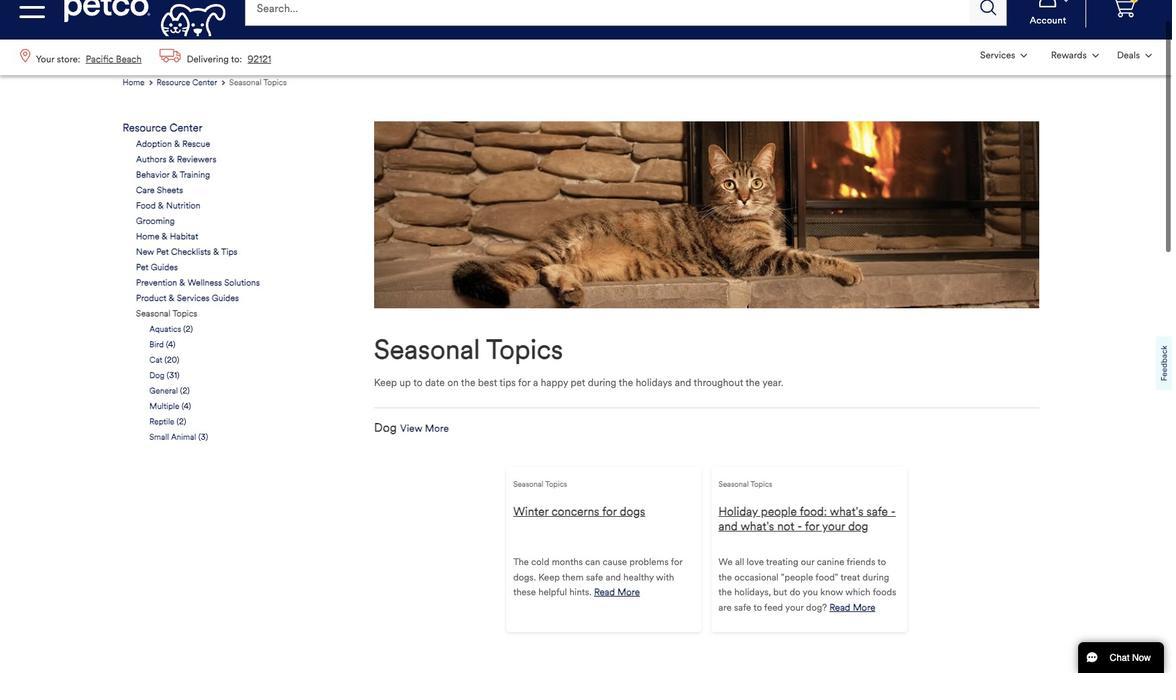 Task type: vqa. For each thing, say whether or not it's contained in the screenshot.
Seasons & Celebrations  image
no



Task type: locate. For each thing, give the bounding box(es) containing it.
reptile link
[[149, 416, 175, 428]]

pet down new
[[136, 262, 149, 273]]

home
[[123, 77, 145, 87], [136, 232, 160, 242]]

dog left view
[[374, 421, 397, 436]]

1 horizontal spatial and
[[675, 377, 692, 389]]

multiple link
[[149, 401, 180, 413]]

the
[[514, 557, 529, 569]]

keep
[[374, 377, 397, 389], [539, 572, 560, 584]]

cat
[[149, 355, 163, 365]]

0 horizontal spatial and
[[606, 572, 622, 584]]

care
[[136, 185, 155, 196]]

0 horizontal spatial your
[[786, 602, 804, 614]]

for inside the cold months can cause problems for dogs. keep them safe and healthy with these helpful hints.
[[671, 557, 683, 569]]

to down holidays,
[[754, 602, 763, 614]]

0 vertical spatial your
[[823, 520, 846, 534]]

1 list from the left
[[11, 40, 281, 75]]

and right holidays
[[675, 377, 692, 389]]

your inside we all love treating our canine friends to the occasional "people food" treat during the holidays, but do you know which foods are safe to feed your dog?
[[786, 602, 804, 614]]

1 horizontal spatial read more link
[[830, 601, 876, 616]]

during
[[588, 377, 617, 389], [863, 572, 890, 584]]

read more link down healthy at the bottom of page
[[594, 586, 640, 601]]

1 vertical spatial guides
[[212, 293, 239, 304]]

wellness
[[188, 278, 222, 289]]

2 vertical spatial safe
[[734, 602, 752, 614]]

read more link
[[594, 586, 640, 601], [830, 601, 876, 616]]

carat down icon 13 button
[[1017, 0, 1081, 28], [973, 41, 1036, 70], [1039, 41, 1107, 70], [1110, 41, 1161, 70]]

read down know
[[830, 602, 851, 614]]

1 vertical spatial more
[[618, 587, 640, 599]]

list
[[11, 40, 281, 75], [972, 40, 1162, 71]]

best
[[478, 377, 498, 389]]

to right friends
[[878, 557, 887, 569]]

holiday
[[719, 505, 758, 520]]

resource center link right home link
[[157, 75, 227, 89]]

sidebar navigation element
[[123, 122, 326, 444]]

canine
[[817, 557, 845, 569]]

0 vertical spatial and
[[675, 377, 692, 389]]

your down do
[[786, 602, 804, 614]]

care sheets link
[[136, 185, 183, 197]]

carat down icon 13 image
[[1063, 0, 1070, 2], [1021, 54, 1028, 58], [1093, 54, 1100, 58], [1146, 54, 1153, 58]]

during right pet
[[588, 377, 617, 389]]

for up "with"
[[671, 557, 683, 569]]

dogs.
[[514, 572, 536, 584]]

resource
[[157, 77, 190, 87], [123, 122, 167, 134]]

for right not
[[805, 520, 820, 534]]

during inside we all love treating our canine friends to the occasional "people food" treat during the holidays, but do you know which foods are safe to feed your dog?
[[863, 572, 890, 584]]

1 vertical spatial your
[[786, 602, 804, 614]]

0 vertical spatial read
[[594, 587, 615, 599]]

1 horizontal spatial your
[[823, 520, 846, 534]]

1 horizontal spatial read
[[830, 602, 851, 614]]

resource right home link
[[157, 77, 190, 87]]

guides up prevention
[[151, 262, 178, 273]]

them
[[562, 572, 584, 584]]

safe up friends
[[867, 505, 889, 520]]

1 horizontal spatial dog
[[374, 421, 397, 436]]

2 horizontal spatial more
[[853, 602, 876, 614]]

& up authors & reviewers link
[[174, 139, 180, 150]]

and down cause
[[606, 572, 622, 584]]

0 horizontal spatial read more link
[[594, 586, 640, 601]]

services
[[177, 293, 210, 304]]

for
[[519, 377, 531, 389], [603, 505, 617, 520], [805, 520, 820, 534], [671, 557, 683, 569]]

1 vertical spatial pet
[[136, 262, 149, 273]]

0 horizontal spatial list
[[11, 40, 281, 75]]

2 vertical spatial and
[[606, 572, 622, 584]]

(4) right multiple on the left bottom of the page
[[182, 401, 191, 411]]

dog down cat link
[[149, 370, 165, 381]]

keep up to date on the best tips for a happy pet during the holidays and throughout the year.
[[374, 377, 784, 389]]

seasonal down the product
[[136, 309, 171, 319]]

0 vertical spatial read more
[[594, 587, 640, 599]]

your left dog
[[823, 520, 846, 534]]

0 horizontal spatial to
[[414, 377, 423, 389]]

(2) right general
[[180, 386, 190, 396]]

the right on
[[461, 377, 476, 389]]

reptile
[[149, 417, 175, 427]]

0 horizontal spatial safe
[[586, 572, 604, 584]]

1 horizontal spatial read more
[[830, 602, 876, 614]]

to right up
[[414, 377, 423, 389]]

seasonal topics
[[229, 77, 287, 87], [374, 334, 563, 366], [514, 480, 568, 489], [719, 480, 773, 489]]

sheets
[[157, 185, 183, 196]]

dog
[[149, 370, 165, 381], [374, 421, 397, 436]]

0 vertical spatial resource
[[157, 77, 190, 87]]

1 horizontal spatial to
[[754, 602, 763, 614]]

read more down healthy at the bottom of page
[[594, 587, 640, 599]]

0 horizontal spatial dog
[[149, 370, 165, 381]]

0 vertical spatial center
[[192, 77, 217, 87]]

0 vertical spatial dog
[[149, 370, 165, 381]]

(20)
[[165, 355, 179, 365]]

resource center link up adoption
[[123, 122, 202, 134]]

food & nutrition link
[[136, 200, 201, 212]]

1 vertical spatial center
[[170, 122, 202, 134]]

read right the hints.
[[594, 587, 615, 599]]

resource inside resource center adoption & rescue authors & reviewers behavior & training care sheets food & nutrition grooming home & habitat new pet checklists & tips pet guides prevention & wellness solutions product & services guides seasonal topics aquatics (2) bird (4) cat (20) dog (31) general (2) multiple (4) reptile (2) small animal (3)
[[123, 122, 167, 134]]

your inside holiday people food: what's safe - and what's not - for your dog
[[823, 520, 846, 534]]

1 horizontal spatial during
[[863, 572, 890, 584]]

center for resource center adoption & rescue authors & reviewers behavior & training care sheets food & nutrition grooming home & habitat new pet checklists & tips pet guides prevention & wellness solutions product & services guides seasonal topics aquatics (2) bird (4) cat (20) dog (31) general (2) multiple (4) reptile (2) small animal (3)
[[170, 122, 202, 134]]

home & habitat link
[[136, 231, 198, 243]]

read more link down which
[[830, 601, 876, 616]]

food"
[[816, 572, 839, 584]]

resource for resource center adoption & rescue authors & reviewers behavior & training care sheets food & nutrition grooming home & habitat new pet checklists & tips pet guides prevention & wellness solutions product & services guides seasonal topics aquatics (2) bird (4) cat (20) dog (31) general (2) multiple (4) reptile (2) small animal (3)
[[123, 122, 167, 134]]

2 vertical spatial (2)
[[177, 417, 186, 427]]

1 horizontal spatial (4)
[[182, 401, 191, 411]]

nutrition
[[166, 201, 201, 211]]

behavior & training link
[[136, 169, 210, 181]]

more right view
[[425, 423, 449, 435]]

authors & reviewers link
[[136, 154, 217, 166]]

0 horizontal spatial (4)
[[166, 340, 176, 350]]

seasonal inside resource center adoption & rescue authors & reviewers behavior & training care sheets food & nutrition grooming home & habitat new pet checklists & tips pet guides prevention & wellness solutions product & services guides seasonal topics aquatics (2) bird (4) cat (20) dog (31) general (2) multiple (4) reptile (2) small animal (3)
[[136, 309, 171, 319]]

- right dog
[[892, 505, 896, 520]]

which
[[846, 587, 871, 599]]

your
[[823, 520, 846, 534], [786, 602, 804, 614]]

0 vertical spatial home
[[123, 77, 145, 87]]

0 vertical spatial during
[[588, 377, 617, 389]]

home inside resource center adoption & rescue authors & reviewers behavior & training care sheets food & nutrition grooming home & habitat new pet checklists & tips pet guides prevention & wellness solutions product & services guides seasonal topics aquatics (2) bird (4) cat (20) dog (31) general (2) multiple (4) reptile (2) small animal (3)
[[136, 232, 160, 242]]

what's left not
[[741, 520, 775, 534]]

topics inside resource center adoption & rescue authors & reviewers behavior & training care sheets food & nutrition grooming home & habitat new pet checklists & tips pet guides prevention & wellness solutions product & services guides seasonal topics aquatics (2) bird (4) cat (20) dog (31) general (2) multiple (4) reptile (2) small animal (3)
[[173, 309, 198, 319]]

read more
[[594, 587, 640, 599], [830, 602, 876, 614]]

& down grooming
[[162, 232, 168, 242]]

(4) right bird
[[166, 340, 176, 350]]

read more down which
[[830, 602, 876, 614]]

read
[[594, 587, 615, 599], [830, 602, 851, 614]]

read more link for what's
[[830, 601, 876, 616]]

and
[[675, 377, 692, 389], [719, 520, 738, 534], [606, 572, 622, 584]]

to
[[414, 377, 423, 389], [878, 557, 887, 569], [754, 602, 763, 614]]

1 horizontal spatial safe
[[734, 602, 752, 614]]

guides
[[151, 262, 178, 273], [212, 293, 239, 304]]

2 list from the left
[[972, 40, 1162, 71]]

friends
[[847, 557, 876, 569]]

0 vertical spatial resource center link
[[157, 75, 227, 89]]

& right food in the top left of the page
[[158, 201, 164, 211]]

the
[[461, 377, 476, 389], [619, 377, 634, 389], [746, 377, 761, 389], [719, 572, 732, 584], [719, 587, 732, 599]]

view more link
[[400, 423, 449, 435]]

more for holiday people food: what's safe - and what's not - for your dog
[[853, 602, 876, 614]]

what's
[[830, 505, 864, 520], [741, 520, 775, 534]]

1 vertical spatial home
[[136, 232, 160, 242]]

1 vertical spatial (4)
[[182, 401, 191, 411]]

0 vertical spatial safe
[[867, 505, 889, 520]]

0 vertical spatial pet
[[156, 247, 169, 258]]

more down healthy at the bottom of page
[[618, 587, 640, 599]]

topics
[[264, 77, 287, 87], [173, 309, 198, 319], [487, 334, 563, 366], [546, 480, 568, 489], [751, 480, 773, 489]]

safe inside we all love treating our canine friends to the occasional "people food" treat during the holidays, but do you know which foods are safe to feed your dog?
[[734, 602, 752, 614]]

seasonal
[[229, 77, 262, 87], [136, 309, 171, 319], [374, 334, 480, 366], [514, 480, 544, 489], [719, 480, 749, 489]]

center inside resource center adoption & rescue authors & reviewers behavior & training care sheets food & nutrition grooming home & habitat new pet checklists & tips pet guides prevention & wellness solutions product & services guides seasonal topics aquatics (2) bird (4) cat (20) dog (31) general (2) multiple (4) reptile (2) small animal (3)
[[170, 122, 202, 134]]

(2) right the aquatics in the top of the page
[[183, 324, 193, 334]]

-
[[892, 505, 896, 520], [798, 520, 803, 534]]

holidays
[[636, 377, 673, 389]]

read for for
[[594, 587, 615, 599]]

0 horizontal spatial read
[[594, 587, 615, 599]]

0 vertical spatial more
[[425, 423, 449, 435]]

0 horizontal spatial pet
[[136, 262, 149, 273]]

checklists
[[171, 247, 211, 258]]

1 vertical spatial during
[[863, 572, 890, 584]]

0 horizontal spatial more
[[425, 423, 449, 435]]

know
[[821, 587, 844, 599]]

1 vertical spatial keep
[[539, 572, 560, 584]]

on
[[448, 377, 459, 389]]

0 horizontal spatial keep
[[374, 377, 397, 389]]

2 horizontal spatial to
[[878, 557, 887, 569]]

(4)
[[166, 340, 176, 350], [182, 401, 191, 411]]

home left resource center
[[123, 77, 145, 87]]

(2) up animal
[[177, 417, 186, 427]]

happy
[[541, 377, 568, 389]]

training
[[180, 170, 210, 181]]

read more for dogs
[[594, 587, 640, 599]]

more for winter concerns for dogs
[[618, 587, 640, 599]]

resource up adoption
[[123, 122, 167, 134]]

what's right food:
[[830, 505, 864, 520]]

center
[[192, 77, 217, 87], [170, 122, 202, 134]]

guides down the solutions on the top of page
[[212, 293, 239, 304]]

dog inside resource center adoption & rescue authors & reviewers behavior & training care sheets food & nutrition grooming home & habitat new pet checklists & tips pet guides prevention & wellness solutions product & services guides seasonal topics aquatics (2) bird (4) cat (20) dog (31) general (2) multiple (4) reptile (2) small animal (3)
[[149, 370, 165, 381]]

1 vertical spatial dog
[[374, 421, 397, 436]]

0 horizontal spatial guides
[[151, 262, 178, 273]]

do
[[790, 587, 801, 599]]

home inside home link
[[123, 77, 145, 87]]

bird link
[[149, 339, 164, 351]]

cat link
[[149, 354, 163, 366]]

occasional
[[735, 572, 779, 584]]

0 vertical spatial to
[[414, 377, 423, 389]]

1 horizontal spatial more
[[618, 587, 640, 599]]

- right not
[[798, 520, 803, 534]]

1 vertical spatial read
[[830, 602, 851, 614]]

(2)
[[183, 324, 193, 334], [180, 386, 190, 396], [177, 417, 186, 427]]

keep left up
[[374, 377, 397, 389]]

keep up helpful
[[539, 572, 560, 584]]

pet down home & habitat link
[[156, 247, 169, 258]]

1 horizontal spatial list
[[972, 40, 1162, 71]]

1 horizontal spatial keep
[[539, 572, 560, 584]]

dog
[[849, 520, 869, 534]]

keep inside the cold months can cause problems for dogs. keep them safe and healthy with these helpful hints.
[[539, 572, 560, 584]]

2 vertical spatial more
[[853, 602, 876, 614]]

authors
[[136, 154, 167, 165]]

home up new
[[136, 232, 160, 242]]

the up the are
[[719, 587, 732, 599]]

Search search field
[[245, 0, 970, 26]]

safe right the are
[[734, 602, 752, 614]]

and up we
[[719, 520, 738, 534]]

aquatics
[[149, 324, 181, 334]]

1 vertical spatial safe
[[586, 572, 604, 584]]

for inside holiday people food: what's safe - and what's not - for your dog
[[805, 520, 820, 534]]

safe down can on the bottom of page
[[586, 572, 604, 584]]

1 vertical spatial resource
[[123, 122, 167, 134]]

2 horizontal spatial safe
[[867, 505, 889, 520]]

grooming
[[136, 216, 175, 227]]

0 horizontal spatial read more
[[594, 587, 640, 599]]

0 vertical spatial guides
[[151, 262, 178, 273]]

1 vertical spatial read more
[[830, 602, 876, 614]]

1 vertical spatial resource center link
[[123, 122, 202, 134]]

2 horizontal spatial and
[[719, 520, 738, 534]]

during up foods
[[863, 572, 890, 584]]

tips
[[221, 247, 238, 258]]

more down which
[[853, 602, 876, 614]]

cold
[[532, 557, 550, 569]]

1 vertical spatial and
[[719, 520, 738, 534]]



Task type: describe. For each thing, give the bounding box(es) containing it.
center for resource center
[[192, 77, 217, 87]]

behavior
[[136, 170, 170, 181]]

you
[[803, 587, 819, 599]]

healthy
[[624, 572, 654, 584]]

concerns
[[552, 505, 600, 520]]

months
[[552, 557, 583, 569]]

the cold months can cause problems for dogs. keep them safe and healthy with these helpful hints.
[[514, 557, 683, 599]]

safe inside the cold months can cause problems for dogs. keep them safe and healthy with these helpful hints.
[[586, 572, 604, 584]]

view
[[400, 423, 423, 435]]

winter concerns for dogs link
[[514, 505, 646, 520]]

up
[[400, 377, 411, 389]]

read for food:
[[830, 602, 851, 614]]

seasonal up 'date'
[[374, 334, 480, 366]]

a
[[533, 377, 539, 389]]

habitat
[[170, 232, 198, 242]]

adoption
[[136, 139, 172, 150]]

search image
[[981, 0, 997, 15]]

(3)
[[198, 432, 208, 442]]

rescue
[[182, 139, 210, 150]]

multiple
[[149, 401, 180, 411]]

more inside dog view more
[[425, 423, 449, 435]]

1 horizontal spatial what's
[[830, 505, 864, 520]]

grooming link
[[136, 215, 175, 228]]

prevention
[[136, 278, 177, 289]]

seasonal up winter
[[514, 480, 544, 489]]

aquatics link
[[149, 324, 181, 336]]

resource for resource center
[[157, 77, 190, 87]]

treating
[[767, 557, 799, 569]]

read more for what's
[[830, 602, 876, 614]]

& right the product
[[169, 293, 175, 304]]

we all love treating our canine friends to the occasional "people food" treat during the holidays, but do you know which foods are safe to feed your dog?
[[719, 557, 897, 614]]

are
[[719, 602, 732, 614]]

0 horizontal spatial -
[[798, 520, 803, 534]]

seasonal topics hero image
[[374, 122, 1040, 309]]

0 horizontal spatial during
[[588, 377, 617, 389]]

and inside the cold months can cause problems for dogs. keep them safe and healthy with these helpful hints.
[[606, 572, 622, 584]]

seasonal right resource center
[[229, 77, 262, 87]]

tips
[[500, 377, 516, 389]]

these
[[514, 587, 536, 599]]

the down we
[[719, 572, 732, 584]]

1 horizontal spatial pet
[[156, 247, 169, 258]]

with
[[656, 572, 675, 584]]

foods
[[873, 587, 897, 599]]

& up product & services guides link
[[180, 278, 185, 289]]

and inside holiday people food: what's safe - and what's not - for your dog
[[719, 520, 738, 534]]

date
[[425, 377, 445, 389]]

cause
[[603, 557, 627, 569]]

reviewers
[[177, 154, 217, 165]]

prevention & wellness solutions link
[[136, 277, 260, 289]]

feed
[[765, 602, 784, 614]]

all
[[735, 557, 745, 569]]

product
[[136, 293, 167, 304]]

general
[[149, 386, 178, 396]]

& up behavior & training link
[[169, 154, 175, 165]]

small animal link
[[149, 432, 196, 444]]

general link
[[149, 385, 178, 397]]

dog?
[[807, 602, 828, 614]]

problems
[[630, 557, 669, 569]]

can
[[586, 557, 601, 569]]

dog view more
[[374, 421, 449, 436]]

1 vertical spatial (2)
[[180, 386, 190, 396]]

dog link
[[149, 370, 165, 382]]

throughout
[[694, 377, 744, 389]]

dogs
[[620, 505, 646, 520]]

treat
[[841, 572, 861, 584]]

new
[[136, 247, 154, 258]]

helpful
[[539, 587, 567, 599]]

0 vertical spatial keep
[[374, 377, 397, 389]]

not
[[778, 520, 795, 534]]

for left a
[[519, 377, 531, 389]]

1 vertical spatial to
[[878, 557, 887, 569]]

hints.
[[570, 587, 592, 599]]

2 vertical spatial to
[[754, 602, 763, 614]]

0 vertical spatial (4)
[[166, 340, 176, 350]]

0 horizontal spatial what's
[[741, 520, 775, 534]]

read more link for dogs
[[594, 586, 640, 601]]

pet
[[571, 377, 586, 389]]

& left tips
[[213, 247, 219, 258]]

safe inside holiday people food: what's safe - and what's not - for your dog
[[867, 505, 889, 520]]

love
[[747, 557, 764, 569]]

we
[[719, 557, 733, 569]]

for left dogs
[[603, 505, 617, 520]]

1 horizontal spatial guides
[[212, 293, 239, 304]]

the left holidays
[[619, 377, 634, 389]]

home link
[[123, 75, 154, 89]]

& down authors & reviewers link
[[172, 170, 178, 181]]

product & services guides link
[[136, 293, 239, 305]]

winter concerns for dogs
[[514, 505, 646, 520]]

our
[[801, 557, 815, 569]]

people
[[761, 505, 798, 520]]

0 vertical spatial (2)
[[183, 324, 193, 334]]

adoption & rescue link
[[136, 138, 210, 150]]

winter
[[514, 505, 549, 520]]

the left year.
[[746, 377, 761, 389]]

bird
[[149, 340, 164, 350]]

animal
[[171, 432, 196, 442]]

holidays,
[[735, 587, 772, 599]]

holiday people food: what's safe - and what's not - for your dog
[[719, 505, 896, 534]]

seasonal up holiday at bottom right
[[719, 480, 749, 489]]

holiday people food: what's safe - and what's not - for your dog link
[[719, 505, 901, 535]]

pet guides link
[[136, 262, 178, 274]]

resource center adoption & rescue authors & reviewers behavior & training care sheets food & nutrition grooming home & habitat new pet checklists & tips pet guides prevention & wellness solutions product & services guides seasonal topics aquatics (2) bird (4) cat (20) dog (31) general (2) multiple (4) reptile (2) small animal (3)
[[123, 122, 260, 442]]

new pet checklists & tips link
[[136, 246, 238, 258]]

solutions
[[224, 278, 260, 289]]

year.
[[763, 377, 784, 389]]

1 horizontal spatial -
[[892, 505, 896, 520]]

resource center
[[157, 77, 217, 87]]

food:
[[800, 505, 828, 520]]



